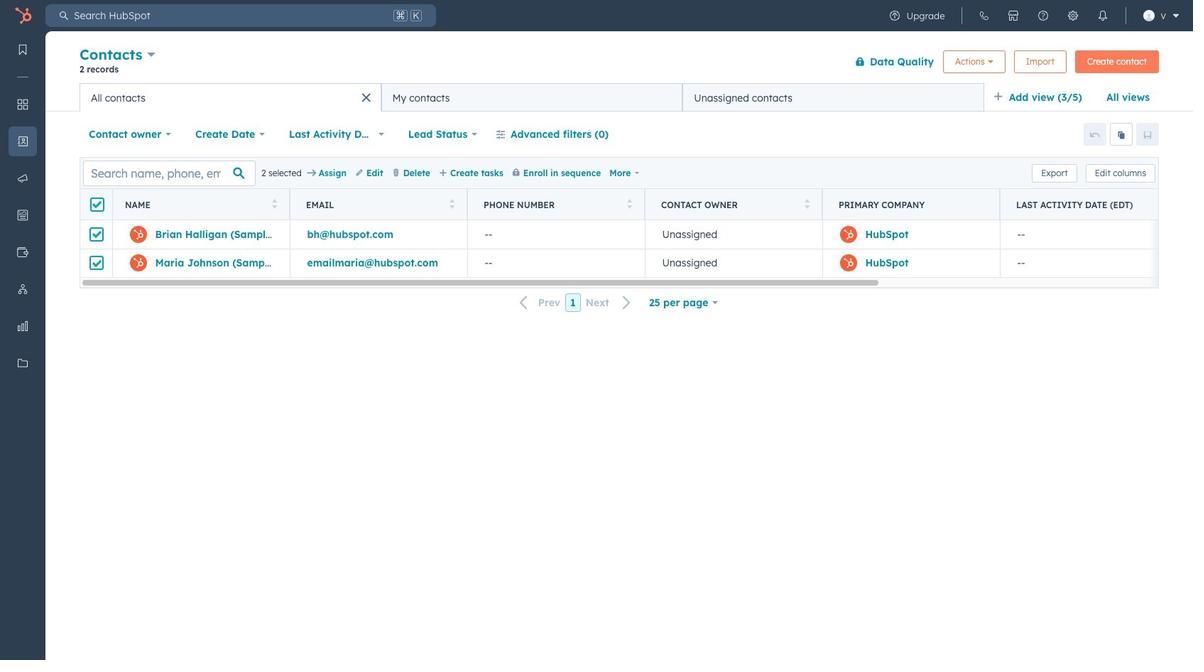 Task type: vqa. For each thing, say whether or not it's contained in the screenshot.
first Press to sort. element from the right
yes



Task type: describe. For each thing, give the bounding box(es) containing it.
1 horizontal spatial menu
[[881, 0, 1185, 31]]

marketplaces image
[[1009, 10, 1020, 21]]

press to sort. image for first press to sort. element from the left
[[272, 199, 277, 209]]

Search HubSpot search field
[[68, 4, 391, 27]]

settings image
[[1068, 10, 1080, 21]]

4 press to sort. element from the left
[[805, 199, 810, 211]]

press to sort. image for second press to sort. element from left
[[449, 199, 455, 209]]

press to sort. image for third press to sort. element from the left
[[627, 199, 632, 209]]

help image
[[1038, 10, 1050, 21]]

Search name, phone, email addresses, or company search field
[[83, 160, 256, 186]]



Task type: locate. For each thing, give the bounding box(es) containing it.
column header
[[823, 189, 1001, 220]]

2 press to sort. image from the left
[[805, 199, 810, 209]]

3 press to sort. element from the left
[[627, 199, 632, 211]]

1 press to sort. image from the left
[[627, 199, 632, 209]]

1 press to sort. image from the left
[[272, 199, 277, 209]]

press to sort. image
[[627, 199, 632, 209], [805, 199, 810, 209]]

bookmarks primary navigation item image
[[17, 44, 28, 55]]

press to sort. image
[[272, 199, 277, 209], [449, 199, 455, 209]]

1 horizontal spatial press to sort. image
[[805, 199, 810, 209]]

0 horizontal spatial menu
[[0, 31, 45, 625]]

menu
[[881, 0, 1185, 31], [0, 31, 45, 625]]

1 press to sort. element from the left
[[272, 199, 277, 211]]

press to sort. image for 4th press to sort. element
[[805, 199, 810, 209]]

2 press to sort. image from the left
[[449, 199, 455, 209]]

1 horizontal spatial press to sort. image
[[449, 199, 455, 209]]

2 press to sort. element from the left
[[449, 199, 455, 211]]

pagination navigation
[[511, 293, 640, 312]]

0 horizontal spatial press to sort. image
[[272, 199, 277, 209]]

press to sort. element
[[272, 199, 277, 211], [449, 199, 455, 211], [627, 199, 632, 211], [805, 199, 810, 211]]

jacob rogers image
[[1144, 10, 1156, 21]]

notifications image
[[1098, 10, 1110, 21]]

0 horizontal spatial press to sort. image
[[627, 199, 632, 209]]

banner
[[80, 43, 1160, 83]]



